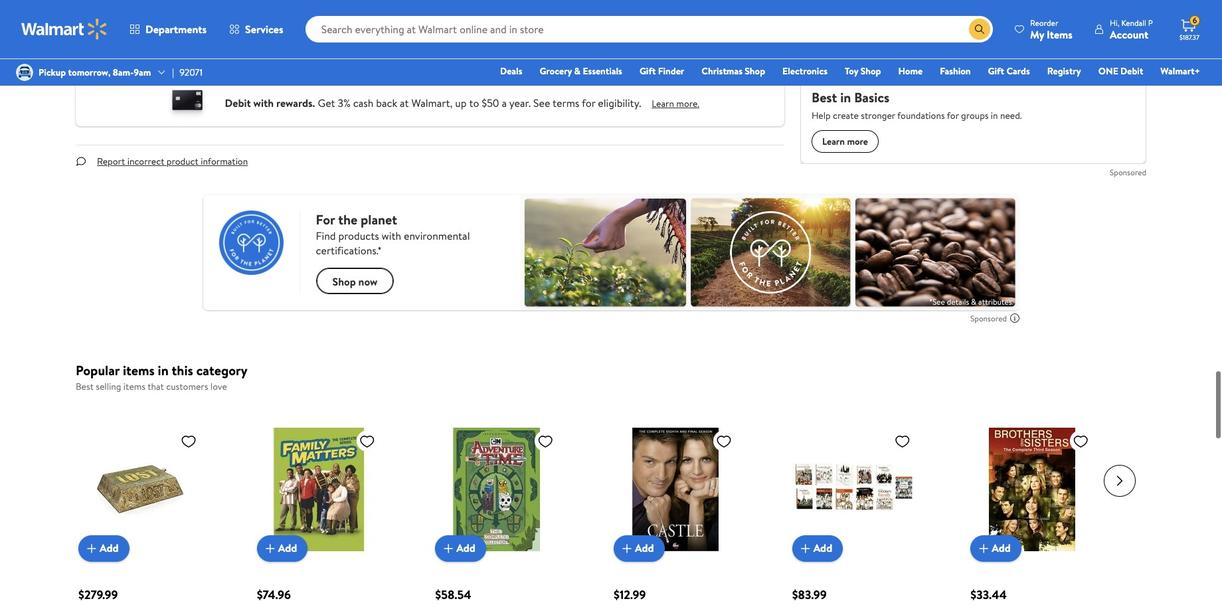 Task type: describe. For each thing, give the bounding box(es) containing it.
castle: the complete eighth and final season (dvd) image
[[614, 428, 738, 551]]

1 vertical spatial sponsored
[[971, 313, 1007, 324]]

learn
[[652, 97, 674, 110]]

0 vertical spatial see
[[401, 31, 415, 44]]

to
[[469, 95, 479, 110]]

$58.54
[[435, 586, 472, 603]]

toy shop link
[[839, 64, 887, 78]]

product group containing $74.96
[[257, 401, 406, 605]]

$74.96
[[257, 586, 291, 603]]

add to favorites list, castle: the complete eighth and final season (dvd) image
[[716, 433, 732, 450]]

add button for $12.99
[[614, 535, 665, 562]]

at
[[400, 95, 409, 110]]

brothers & sisters: the complete third season (dvd) image
[[971, 428, 1095, 551]]

product group containing $83.99
[[792, 401, 942, 605]]

reorder
[[1031, 17, 1059, 28]]

registry
[[1048, 64, 1082, 78]]

gift cards link
[[982, 64, 1036, 78]]

my
[[1031, 27, 1045, 42]]

add for $33.44
[[992, 541, 1011, 556]]

one debit card  debit with rewards. get 3% cash back at walmart, up to $50 a year. see terms for eligibility. learn more. element
[[652, 97, 700, 111]]

$12.99
[[614, 586, 646, 603]]

incorrect
[[127, 155, 164, 168]]

product group containing $279.99
[[78, 401, 228, 605]]

electronics
[[783, 64, 828, 78]]

this
[[172, 362, 193, 380]]

1 vertical spatial debit
[[225, 95, 251, 110]]

product group containing $58.54
[[435, 401, 585, 605]]

8am-
[[113, 66, 134, 79]]

1 vertical spatial items
[[123, 380, 146, 393]]

add button for $279.99
[[78, 535, 129, 562]]

love
[[211, 380, 227, 393]]

add to favorites list, lost: the complete collection (dvd) image
[[181, 433, 197, 450]]

add for $279.99
[[100, 541, 119, 556]]

report incorrect product information button
[[86, 146, 259, 178]]

departments button
[[118, 13, 218, 45]]

add to cart image for $12.99
[[619, 541, 635, 557]]

account
[[1110, 27, 1149, 42]]

home link
[[893, 64, 929, 78]]

reviews
[[429, 31, 459, 44]]

1 horizontal spatial see
[[534, 95, 550, 110]]

|
[[172, 66, 174, 79]]

add button for $74.96
[[257, 535, 308, 562]]

see all reviews link
[[390, 27, 471, 47]]

ad disclaimer and feedback image
[[1010, 313, 1021, 324]]

add to cart image
[[441, 541, 457, 557]]

9am
[[134, 66, 151, 79]]

add for $58.54
[[457, 541, 476, 556]]

for
[[582, 95, 596, 110]]

up
[[455, 95, 467, 110]]

p
[[1149, 17, 1154, 28]]

departments
[[146, 22, 207, 37]]

$50
[[482, 95, 499, 110]]

debit with rewards. get 3% cash back at walmart, up to $50 a year. see terms for eligibility.
[[225, 95, 641, 110]]

with
[[254, 95, 274, 110]]

add for $12.99
[[635, 541, 654, 556]]

gift finder
[[640, 64, 685, 78]]

| 92071
[[172, 66, 203, 79]]

walmart+
[[1161, 64, 1201, 78]]

kendall
[[1122, 17, 1147, 28]]

get
[[318, 95, 335, 110]]

gift cards
[[988, 64, 1030, 78]]

shop for christmas shop
[[745, 64, 766, 78]]

that
[[148, 380, 164, 393]]

in
[[158, 362, 169, 380]]

services button
[[218, 13, 295, 45]]

best
[[76, 380, 94, 393]]

christmas
[[702, 64, 743, 78]]

$279.99
[[78, 586, 118, 603]]

add button for $83.99
[[792, 535, 843, 562]]

6 $187.37
[[1180, 15, 1200, 42]]

add to cart image for $33.44
[[976, 541, 992, 557]]

add to favorites list, modern family the complete series dvd seasons 1-11 image
[[895, 433, 911, 450]]

shop for toy shop
[[861, 64, 881, 78]]

report incorrect product information
[[97, 155, 248, 168]]

tomorrow,
[[68, 66, 111, 79]]

registry link
[[1042, 64, 1088, 78]]

grocery
[[540, 64, 572, 78]]

$187.37
[[1180, 33, 1200, 42]]

modern family the complete series dvd seasons 1-11 image
[[792, 428, 916, 551]]

add for $74.96
[[278, 541, 297, 556]]

more.
[[677, 97, 700, 110]]

reorder my items
[[1031, 17, 1073, 42]]

Walmart Site-Wide search field
[[305, 16, 993, 43]]



Task type: locate. For each thing, give the bounding box(es) containing it.
add
[[100, 541, 119, 556], [278, 541, 297, 556], [457, 541, 476, 556], [635, 541, 654, 556], [814, 541, 833, 556], [992, 541, 1011, 556]]

family matters: the complete series (dvd) image
[[257, 428, 381, 551]]

add to cart image up $74.96
[[262, 541, 278, 557]]

debit right one
[[1121, 64, 1144, 78]]

3 add button from the left
[[435, 535, 486, 562]]

product
[[167, 155, 199, 168]]

1 gift from the left
[[640, 64, 656, 78]]

grocery & essentials link
[[534, 64, 629, 78]]

3%
[[338, 95, 351, 110]]

see
[[401, 31, 415, 44], [534, 95, 550, 110]]

add for $83.99
[[814, 541, 833, 556]]

pickup
[[39, 66, 66, 79]]

5 product group from the left
[[792, 401, 942, 605]]

1 horizontal spatial gift
[[988, 64, 1005, 78]]

gift left finder at the right of the page
[[640, 64, 656, 78]]

4 product group from the left
[[614, 401, 763, 605]]

add to cart image
[[84, 541, 100, 557], [262, 541, 278, 557], [619, 541, 635, 557], [798, 541, 814, 557], [976, 541, 992, 557]]

5 add from the left
[[814, 541, 833, 556]]

hi, kendall p account
[[1110, 17, 1154, 42]]

1 horizontal spatial debit
[[1121, 64, 1144, 78]]

Search search field
[[305, 16, 993, 43]]

information
[[201, 155, 248, 168]]

add to favorites list, family matters: the complete series (dvd) image
[[359, 433, 375, 450]]

0 vertical spatial items
[[123, 362, 155, 380]]

product group containing $12.99
[[614, 401, 763, 605]]

3 product group from the left
[[435, 401, 585, 605]]

learn more.
[[652, 97, 700, 110]]

1 vertical spatial see
[[534, 95, 550, 110]]

add button up $33.44
[[971, 535, 1022, 562]]

walmart+ link
[[1155, 64, 1207, 78]]

one debit card image
[[161, 87, 214, 121]]

add button up $279.99
[[78, 535, 129, 562]]

next slide for popular items in this category list image
[[1104, 465, 1136, 497]]

add to cart image up $279.99
[[84, 541, 100, 557]]

category
[[196, 362, 248, 380]]

2 gift from the left
[[988, 64, 1005, 78]]

shop right toy
[[861, 64, 881, 78]]

popular items in this category best selling items that customers love
[[76, 362, 248, 393]]

add button for $58.54
[[435, 535, 486, 562]]

add button up $58.54
[[435, 535, 486, 562]]

pickup tomorrow, 8am-9am
[[39, 66, 151, 79]]

items
[[123, 362, 155, 380], [123, 380, 146, 393]]

a
[[502, 95, 507, 110]]

fashion link
[[934, 64, 977, 78]]

add to cart image up the $12.99
[[619, 541, 635, 557]]

4 add from the left
[[635, 541, 654, 556]]

sponsored
[[1110, 167, 1147, 178], [971, 313, 1007, 324]]

0 horizontal spatial see
[[401, 31, 415, 44]]

gift left cards
[[988, 64, 1005, 78]]

add to cart image for $74.96
[[262, 541, 278, 557]]

&
[[574, 64, 581, 78]]

6
[[1193, 15, 1198, 26]]

add button up the $12.99
[[614, 535, 665, 562]]

1 add to cart image from the left
[[84, 541, 100, 557]]

items
[[1047, 27, 1073, 42]]

add to favorites list, cartoon network: adventure time - complete series (dvd) image
[[538, 433, 554, 450]]

cash
[[353, 95, 374, 110]]

4 add button from the left
[[614, 535, 665, 562]]

see right year.
[[534, 95, 550, 110]]

items left that
[[123, 380, 146, 393]]

gift finder link
[[634, 64, 691, 78]]

debit left with
[[225, 95, 251, 110]]

cartoon network: adventure time - complete series (dvd) image
[[435, 428, 559, 551]]

electronics link
[[777, 64, 834, 78]]

eligibility.
[[598, 95, 641, 110]]

gift for gift cards
[[988, 64, 1005, 78]]

0 horizontal spatial shop
[[745, 64, 766, 78]]

deals
[[500, 64, 523, 78]]

add to cart image for $279.99
[[84, 541, 100, 557]]

1 product group from the left
[[78, 401, 228, 605]]

see left all
[[401, 31, 415, 44]]

year.
[[509, 95, 531, 110]]

add to favorites list, brothers & sisters: the complete third season (dvd) image
[[1073, 433, 1089, 450]]

2 add button from the left
[[257, 535, 308, 562]]

shop
[[745, 64, 766, 78], [861, 64, 881, 78]]

terms
[[553, 95, 580, 110]]

1 horizontal spatial sponsored
[[1110, 167, 1147, 178]]

add button for $33.44
[[971, 535, 1022, 562]]

5 add to cart image from the left
[[976, 541, 992, 557]]

92071
[[179, 66, 203, 79]]

rewards.
[[276, 95, 315, 110]]

christmas shop
[[702, 64, 766, 78]]

fashion
[[940, 64, 971, 78]]

0 vertical spatial sponsored
[[1110, 167, 1147, 178]]

3 add from the left
[[457, 541, 476, 556]]

shop right the christmas
[[745, 64, 766, 78]]

walmart,
[[412, 95, 453, 110]]

add up $74.96
[[278, 541, 297, 556]]

6 add button from the left
[[971, 535, 1022, 562]]

product group containing $33.44
[[971, 401, 1120, 605]]

one
[[1099, 64, 1119, 78]]

cards
[[1007, 64, 1030, 78]]

0 horizontal spatial sponsored
[[971, 313, 1007, 324]]

$83.99
[[792, 586, 827, 603]]

0 horizontal spatial debit
[[225, 95, 251, 110]]

4 add to cart image from the left
[[798, 541, 814, 557]]

1 add button from the left
[[78, 535, 129, 562]]

home
[[899, 64, 923, 78]]

finder
[[658, 64, 685, 78]]

walmart image
[[21, 19, 108, 40]]

customers
[[166, 380, 208, 393]]

toy shop
[[845, 64, 881, 78]]

1 add from the left
[[100, 541, 119, 556]]

one debit
[[1099, 64, 1144, 78]]

add button up $74.96
[[257, 535, 308, 562]]

1 horizontal spatial shop
[[861, 64, 881, 78]]

christmas shop link
[[696, 64, 772, 78]]

items up that
[[123, 362, 155, 380]]

0 vertical spatial debit
[[1121, 64, 1144, 78]]

6 product group from the left
[[971, 401, 1120, 605]]

hi,
[[1110, 17, 1120, 28]]

add up $279.99
[[100, 541, 119, 556]]

0 horizontal spatial gift
[[640, 64, 656, 78]]

report
[[97, 155, 125, 168]]

2 shop from the left
[[861, 64, 881, 78]]

add to cart image for $83.99
[[798, 541, 814, 557]]

gift
[[640, 64, 656, 78], [988, 64, 1005, 78]]

2 add to cart image from the left
[[262, 541, 278, 557]]

search icon image
[[975, 24, 985, 35]]

add to cart image up $33.44
[[976, 541, 992, 557]]

popular
[[76, 362, 120, 380]]

back
[[376, 95, 397, 110]]

3 add to cart image from the left
[[619, 541, 635, 557]]

6 add from the left
[[992, 541, 1011, 556]]

selling
[[96, 380, 121, 393]]

lost: the complete collection (dvd) image
[[78, 428, 202, 551]]

2 add from the left
[[278, 541, 297, 556]]

deals link
[[494, 64, 529, 78]]

one debit link
[[1093, 64, 1150, 78]]

all
[[418, 31, 427, 44]]

2 product group from the left
[[257, 401, 406, 605]]

debit
[[1121, 64, 1144, 78], [225, 95, 251, 110]]

add button
[[78, 535, 129, 562], [257, 535, 308, 562], [435, 535, 486, 562], [614, 535, 665, 562], [792, 535, 843, 562], [971, 535, 1022, 562]]

product group
[[78, 401, 228, 605], [257, 401, 406, 605], [435, 401, 585, 605], [614, 401, 763, 605], [792, 401, 942, 605], [971, 401, 1120, 605]]

gift for gift finder
[[640, 64, 656, 78]]

see all reviews
[[401, 31, 459, 44]]

toy
[[845, 64, 859, 78]]

add up $33.44
[[992, 541, 1011, 556]]

add up $83.99
[[814, 541, 833, 556]]

add to cart image up $83.99
[[798, 541, 814, 557]]

$33.44
[[971, 586, 1007, 603]]

add up the $12.99
[[635, 541, 654, 556]]

grocery & essentials
[[540, 64, 623, 78]]

 image
[[16, 64, 33, 81]]

add up $58.54
[[457, 541, 476, 556]]

essentials
[[583, 64, 623, 78]]

1 shop from the left
[[745, 64, 766, 78]]

services
[[245, 22, 283, 37]]

5 add button from the left
[[792, 535, 843, 562]]

add button up $83.99
[[792, 535, 843, 562]]



Task type: vqa. For each thing, say whether or not it's contained in the screenshot.
SAVE
no



